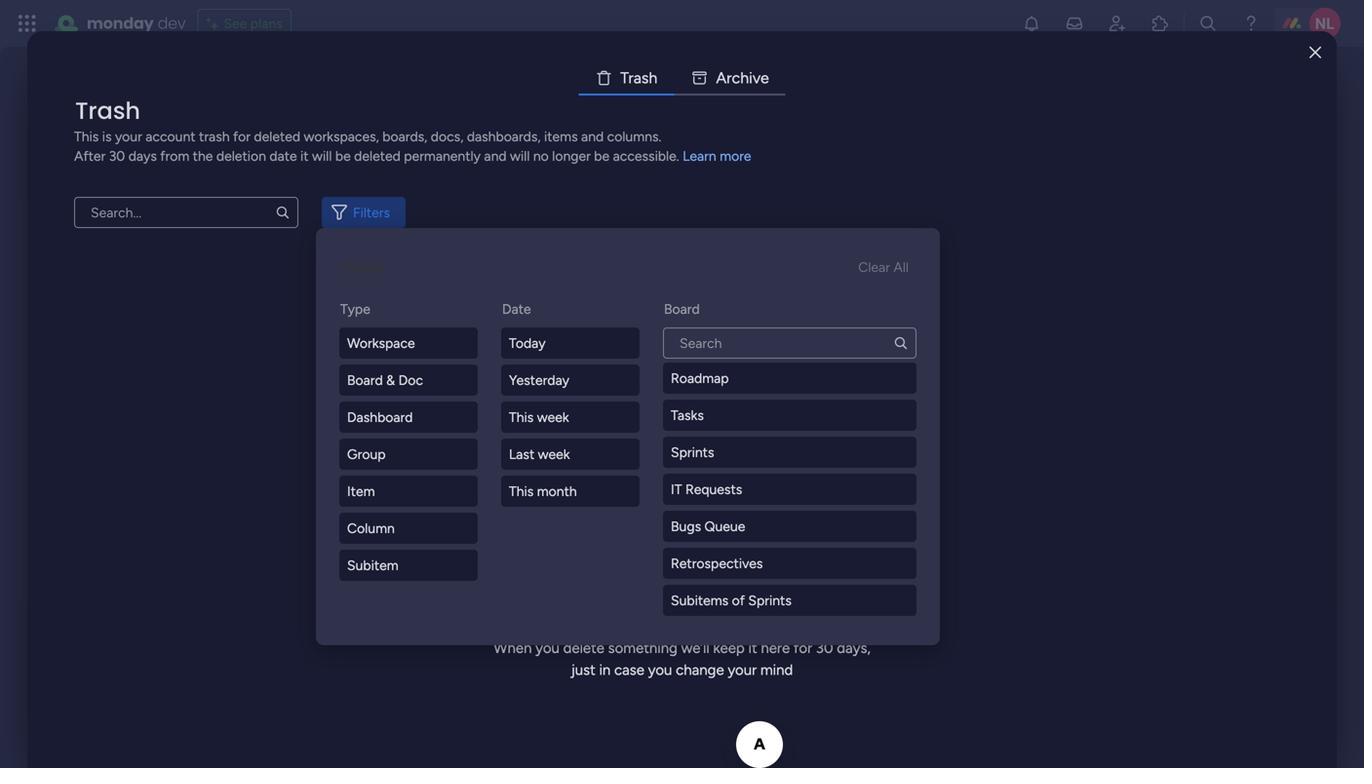 Task type: describe. For each thing, give the bounding box(es) containing it.
here
[[761, 640, 790, 658]]

search everything image
[[1199, 14, 1218, 33]]

today button
[[501, 328, 640, 359]]

workspaces,
[[304, 128, 379, 145]]

days
[[129, 148, 157, 164]]

type
[[340, 301, 371, 318]]

dashboard button
[[339, 402, 478, 433]]

something
[[608, 640, 678, 658]]

subitems
[[671, 593, 729, 609]]

a
[[716, 69, 727, 87]]

items
[[544, 128, 578, 145]]

tasks button
[[663, 400, 917, 431]]

last week button
[[501, 439, 640, 470]]

30 inside your bin is empty when you delete something we'll keep it here for 30 days, just in case you change your mind
[[816, 640, 834, 658]]

column
[[347, 520, 395, 537]]

retrospectives button
[[663, 548, 917, 579]]

just
[[571, 662, 596, 679]]

case
[[615, 662, 645, 679]]

trash
[[75, 95, 140, 127]]

c
[[732, 69, 741, 87]]

t
[[621, 69, 629, 87]]

account
[[146, 128, 196, 145]]

in
[[599, 662, 611, 679]]

board & doc button
[[339, 365, 478, 396]]

see plans button
[[198, 9, 292, 38]]

s
[[642, 69, 649, 87]]

for inside your bin is empty when you delete something we'll keep it here for 30 days, just in case you change your mind
[[794, 640, 813, 658]]

subitems of sprints
[[671, 593, 792, 609]]

learn more link
[[683, 148, 752, 164]]

this week button
[[501, 402, 640, 433]]

this for this week
[[509, 409, 534, 426]]

days,
[[837, 640, 871, 658]]

item
[[347, 483, 375, 500]]

see plans
[[224, 15, 283, 32]]

notifications image
[[1022, 14, 1042, 33]]

columns.
[[607, 128, 662, 145]]

of
[[732, 593, 745, 609]]

dev
[[158, 12, 186, 34]]

see
[[224, 15, 247, 32]]

Search search field
[[663, 328, 917, 359]]

when
[[494, 640, 532, 658]]

more
[[720, 148, 752, 164]]

r for t
[[629, 69, 634, 87]]

inbox image
[[1065, 14, 1085, 33]]

monday dev
[[87, 12, 186, 34]]

date
[[270, 148, 297, 164]]

yesterday button
[[501, 365, 640, 396]]

this month button
[[501, 476, 640, 507]]

empty
[[707, 598, 784, 631]]

clear all
[[859, 259, 909, 276]]

for inside trash this is your account trash for deleted workspaces, boards, docs, dashboards, items and columns. after 30 days from the deletion date it will be deleted permanently and will no longer be accessible. learn more
[[233, 128, 251, 145]]

keep
[[714, 640, 745, 658]]

longer
[[552, 148, 591, 164]]

this for this month
[[509, 483, 534, 500]]

trash this is your account trash for deleted workspaces, boards, docs, dashboards, items and columns. after 30 days from the deletion date it will be deleted permanently and will no longer be accessible. learn more
[[74, 95, 752, 164]]

from
[[160, 148, 189, 164]]

board & doc
[[347, 372, 423, 389]]

queue
[[705, 519, 746, 535]]

deletion
[[216, 148, 266, 164]]

0 horizontal spatial you
[[536, 640, 560, 658]]

help image
[[1242, 14, 1261, 33]]

roadmap
[[671, 370, 729, 387]]

bugs queue
[[671, 519, 746, 535]]

month
[[537, 483, 577, 500]]

trash
[[199, 128, 230, 145]]

subitems of sprints button
[[663, 585, 917, 617]]

monday
[[87, 12, 154, 34]]

boards,
[[383, 128, 428, 145]]

bin
[[640, 598, 677, 631]]

1 horizontal spatial you
[[648, 662, 673, 679]]

change
[[676, 662, 724, 679]]

item button
[[339, 476, 478, 507]]

all
[[894, 259, 909, 276]]

group
[[347, 446, 386, 463]]

your bin is empty when you delete something we'll keep it here for 30 days, just in case you change your mind
[[494, 598, 871, 679]]

0 vertical spatial deleted
[[254, 128, 301, 145]]

plans
[[251, 15, 283, 32]]

filters button
[[322, 197, 406, 228]]

1 h from the left
[[649, 69, 658, 87]]



Task type: vqa. For each thing, say whether or not it's contained in the screenshot.
The ...
no



Task type: locate. For each thing, give the bounding box(es) containing it.
permanently
[[404, 148, 481, 164]]

0 vertical spatial week
[[537, 409, 569, 426]]

sprints down tasks
[[671, 444, 715, 461]]

h left v
[[741, 69, 749, 87]]

deleted up date at the top left
[[254, 128, 301, 145]]

is right 'bin'
[[683, 598, 701, 631]]

1 horizontal spatial 30
[[816, 640, 834, 658]]

this week
[[509, 409, 569, 426]]

2 r from the left
[[727, 69, 732, 87]]

1 horizontal spatial will
[[510, 148, 530, 164]]

0 horizontal spatial board
[[347, 372, 383, 389]]

1 horizontal spatial it
[[749, 640, 758, 658]]

you
[[536, 640, 560, 658], [648, 662, 673, 679]]

1 vertical spatial is
[[683, 598, 701, 631]]

bugs queue button
[[663, 511, 917, 542]]

2 will from the left
[[510, 148, 530, 164]]

30
[[109, 148, 125, 164], [816, 640, 834, 658]]

it
[[671, 481, 682, 498]]

0 vertical spatial and
[[581, 128, 604, 145]]

1 vertical spatial board
[[347, 372, 383, 389]]

0 vertical spatial 30
[[109, 148, 125, 164]]

week right last
[[538, 446, 570, 463]]

2 h from the left
[[741, 69, 749, 87]]

0 horizontal spatial and
[[484, 148, 507, 164]]

1 horizontal spatial sprints
[[749, 593, 792, 609]]

1 vertical spatial it
[[749, 640, 758, 658]]

2 vertical spatial this
[[509, 483, 534, 500]]

board
[[664, 301, 700, 318], [347, 372, 383, 389]]

h
[[649, 69, 658, 87], [741, 69, 749, 87]]

you down something on the bottom of page
[[648, 662, 673, 679]]

retrospectives
[[671, 556, 763, 572]]

&
[[386, 372, 395, 389]]

for right here
[[794, 640, 813, 658]]

filters down workspaces,
[[353, 204, 390, 221]]

week inside "button"
[[537, 409, 569, 426]]

close image
[[1310, 46, 1322, 60]]

0 horizontal spatial be
[[335, 148, 351, 164]]

is inside your bin is empty when you delete something we'll keep it here for 30 days, just in case you change your mind
[[683, 598, 701, 631]]

this left month
[[509, 483, 534, 500]]

1 horizontal spatial board
[[664, 301, 700, 318]]

after
[[74, 148, 106, 164]]

roadmap button
[[663, 363, 917, 394]]

1 vertical spatial filters
[[340, 258, 383, 277]]

is for empty
[[683, 598, 701, 631]]

1 vertical spatial and
[[484, 148, 507, 164]]

0 horizontal spatial h
[[649, 69, 658, 87]]

filters
[[353, 204, 390, 221], [340, 258, 383, 277]]

tasks
[[671, 407, 704, 424]]

date
[[502, 301, 531, 318]]

for
[[233, 128, 251, 145], [794, 640, 813, 658]]

1 horizontal spatial be
[[594, 148, 610, 164]]

deleted down boards,
[[354, 148, 401, 164]]

your inside trash this is your account trash for deleted workspaces, boards, docs, dashboards, items and columns. after 30 days from the deletion date it will be deleted permanently and will no longer be accessible. learn more
[[115, 128, 142, 145]]

week up "last week"
[[537, 409, 569, 426]]

delete
[[564, 640, 605, 658]]

filters inside filters popup button
[[353, 204, 390, 221]]

search image for search for items in the recycle bin search box
[[275, 205, 291, 220]]

today
[[509, 335, 546, 352]]

0 vertical spatial your
[[115, 128, 142, 145]]

and up longer
[[581, 128, 604, 145]]

this up last
[[509, 409, 534, 426]]

last
[[509, 446, 535, 463]]

0 horizontal spatial sprints
[[671, 444, 715, 461]]

None search field
[[663, 328, 917, 359]]

a
[[634, 69, 642, 87]]

learn
[[683, 148, 717, 164]]

0 vertical spatial for
[[233, 128, 251, 145]]

r left s
[[629, 69, 634, 87]]

1 horizontal spatial your
[[728, 662, 757, 679]]

and down the dashboards,
[[484, 148, 507, 164]]

1 horizontal spatial h
[[741, 69, 749, 87]]

1 vertical spatial search image
[[894, 336, 909, 351]]

will left 'no'
[[510, 148, 530, 164]]

0 horizontal spatial r
[[629, 69, 634, 87]]

week for this week
[[537, 409, 569, 426]]

we'll
[[682, 640, 710, 658]]

this up after
[[74, 128, 99, 145]]

workspace
[[347, 335, 415, 352]]

r for a
[[727, 69, 732, 87]]

this inside button
[[509, 483, 534, 500]]

t r a s h
[[621, 69, 658, 87]]

0 vertical spatial you
[[536, 640, 560, 658]]

i
[[749, 69, 753, 87]]

0 horizontal spatial deleted
[[254, 128, 301, 145]]

board inside button
[[347, 372, 383, 389]]

0 vertical spatial is
[[102, 128, 112, 145]]

1 vertical spatial for
[[794, 640, 813, 658]]

1 vertical spatial this
[[509, 409, 534, 426]]

1 vertical spatial your
[[728, 662, 757, 679]]

r
[[629, 69, 634, 87], [727, 69, 732, 87]]

1 vertical spatial 30
[[816, 640, 834, 658]]

deleted
[[254, 128, 301, 145], [354, 148, 401, 164]]

your
[[115, 128, 142, 145], [728, 662, 757, 679]]

this month
[[509, 483, 577, 500]]

it left here
[[749, 640, 758, 658]]

search image down date at the top left
[[275, 205, 291, 220]]

this inside trash this is your account trash for deleted workspaces, boards, docs, dashboards, items and columns. after 30 days from the deletion date it will be deleted permanently and will no longer be accessible. learn more
[[74, 128, 99, 145]]

1 will from the left
[[312, 148, 332, 164]]

0 horizontal spatial search image
[[275, 205, 291, 220]]

be right longer
[[594, 148, 610, 164]]

search image down "all"
[[894, 336, 909, 351]]

apps image
[[1151, 14, 1171, 33]]

will
[[312, 148, 332, 164], [510, 148, 530, 164]]

filters up type
[[340, 258, 383, 277]]

e
[[761, 69, 769, 87]]

your inside your bin is empty when you delete something we'll keep it here for 30 days, just in case you change your mind
[[728, 662, 757, 679]]

board up roadmap
[[664, 301, 700, 318]]

board left &
[[347, 372, 383, 389]]

week for last week
[[538, 446, 570, 463]]

be
[[335, 148, 351, 164], [594, 148, 610, 164]]

select product image
[[18, 14, 37, 33]]

is for your
[[102, 128, 112, 145]]

0 horizontal spatial for
[[233, 128, 251, 145]]

group button
[[339, 439, 478, 470]]

1 vertical spatial sprints
[[749, 593, 792, 609]]

board for board & doc
[[347, 372, 383, 389]]

invite members image
[[1108, 14, 1128, 33]]

search image for search 'search field'
[[894, 336, 909, 351]]

week
[[537, 409, 569, 426], [538, 446, 570, 463]]

30 inside trash this is your account trash for deleted workspaces, boards, docs, dashboards, items and columns. after 30 days from the deletion date it will be deleted permanently and will no longer be accessible. learn more
[[109, 148, 125, 164]]

0 vertical spatial sprints
[[671, 444, 715, 461]]

you right when at the bottom left of the page
[[536, 640, 560, 658]]

1 horizontal spatial is
[[683, 598, 701, 631]]

0 horizontal spatial your
[[115, 128, 142, 145]]

noah lott image
[[1310, 8, 1341, 39]]

it inside trash this is your account trash for deleted workspaces, boards, docs, dashboards, items and columns. after 30 days from the deletion date it will be deleted permanently and will no longer be accessible. learn more
[[301, 148, 309, 164]]

0 horizontal spatial is
[[102, 128, 112, 145]]

subitem button
[[339, 550, 478, 581]]

0 vertical spatial board
[[664, 301, 700, 318]]

30 left days,
[[816, 640, 834, 658]]

column button
[[339, 513, 478, 544]]

is
[[102, 128, 112, 145], [683, 598, 701, 631]]

1 horizontal spatial and
[[581, 128, 604, 145]]

docs,
[[431, 128, 464, 145]]

week inside button
[[538, 446, 570, 463]]

0 vertical spatial this
[[74, 128, 99, 145]]

board for board
[[664, 301, 700, 318]]

1 horizontal spatial for
[[794, 640, 813, 658]]

1 horizontal spatial search image
[[894, 336, 909, 351]]

accessible.
[[613, 148, 680, 164]]

no
[[533, 148, 549, 164]]

it requests
[[671, 481, 743, 498]]

your
[[581, 598, 634, 631]]

be down workspaces,
[[335, 148, 351, 164]]

v
[[753, 69, 761, 87]]

workspace button
[[339, 328, 478, 359]]

r left i
[[727, 69, 732, 87]]

None search field
[[74, 197, 298, 228]]

it inside your bin is empty when you delete something we'll keep it here for 30 days, just in case you change your mind
[[749, 640, 758, 658]]

1 vertical spatial deleted
[[354, 148, 401, 164]]

this inside "button"
[[509, 409, 534, 426]]

yesterday
[[509, 372, 570, 389]]

h right a
[[649, 69, 658, 87]]

0 horizontal spatial 30
[[109, 148, 125, 164]]

1 r from the left
[[629, 69, 634, 87]]

and
[[581, 128, 604, 145], [484, 148, 507, 164]]

bugs
[[671, 519, 702, 535]]

30 left days on the left of page
[[109, 148, 125, 164]]

dashboards,
[[467, 128, 541, 145]]

sprints right the of
[[749, 593, 792, 609]]

1 vertical spatial you
[[648, 662, 673, 679]]

this
[[74, 128, 99, 145], [509, 409, 534, 426], [509, 483, 534, 500]]

clear
[[859, 259, 891, 276]]

it right date at the top left
[[301, 148, 309, 164]]

1 horizontal spatial r
[[727, 69, 732, 87]]

sprints button
[[663, 437, 917, 468]]

requests
[[686, 481, 743, 498]]

0 vertical spatial filters
[[353, 204, 390, 221]]

it
[[301, 148, 309, 164], [749, 640, 758, 658]]

last week
[[509, 446, 570, 463]]

Search for items in the recycle bin search field
[[74, 197, 298, 228]]

archive is empty image
[[458, 267, 790, 599]]

the
[[193, 148, 213, 164]]

0 vertical spatial it
[[301, 148, 309, 164]]

2 be from the left
[[594, 148, 610, 164]]

your down keep
[[728, 662, 757, 679]]

1 be from the left
[[335, 148, 351, 164]]

1 horizontal spatial deleted
[[354, 148, 401, 164]]

0 horizontal spatial it
[[301, 148, 309, 164]]

search image
[[275, 205, 291, 220], [894, 336, 909, 351]]

dashboard
[[347, 409, 413, 426]]

1 vertical spatial week
[[538, 446, 570, 463]]

your up days on the left of page
[[115, 128, 142, 145]]

0 horizontal spatial will
[[312, 148, 332, 164]]

a r c h i v e
[[716, 69, 769, 87]]

it requests button
[[663, 474, 917, 505]]

0 vertical spatial search image
[[275, 205, 291, 220]]

doc
[[399, 372, 423, 389]]

for up deletion at the top of the page
[[233, 128, 251, 145]]

will down workspaces,
[[312, 148, 332, 164]]

clear all button
[[851, 252, 917, 283]]

is down trash
[[102, 128, 112, 145]]

sprints
[[671, 444, 715, 461], [749, 593, 792, 609]]

is inside trash this is your account trash for deleted workspaces, boards, docs, dashboards, items and columns. after 30 days from the deletion date it will be deleted permanently and will no longer be accessible. learn more
[[102, 128, 112, 145]]



